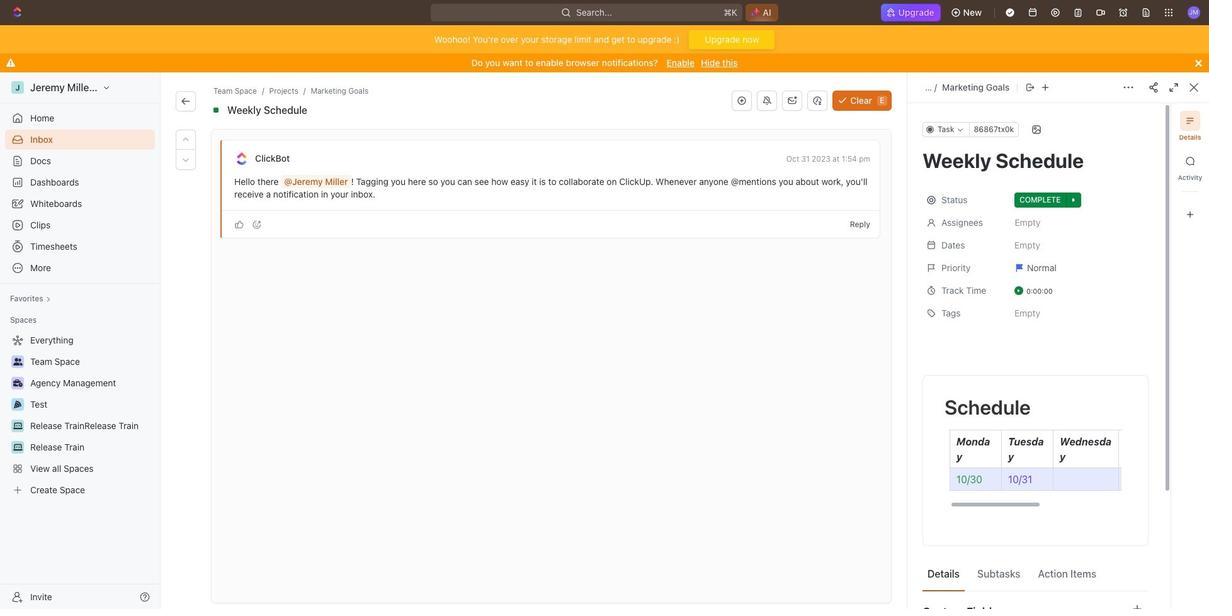 Task type: locate. For each thing, give the bounding box(es) containing it.
jeremy miller's workspace, , element
[[11, 81, 24, 94]]

tree
[[5, 331, 155, 501]]

sidebar navigation
[[0, 72, 163, 610]]

business time image
[[13, 380, 22, 387]]

tree inside sidebar navigation
[[5, 331, 155, 501]]



Task type: describe. For each thing, give the bounding box(es) containing it.
pizza slice image
[[14, 401, 21, 409]]

laptop code image
[[13, 444, 22, 452]]

laptop code image
[[13, 423, 22, 430]]

Edit task name text field
[[923, 149, 1149, 173]]

task sidebar navigation tab list
[[1177, 111, 1204, 225]]

user group image
[[13, 358, 22, 366]]



Task type: vqa. For each thing, say whether or not it's contained in the screenshot.
pizza slice image
yes



